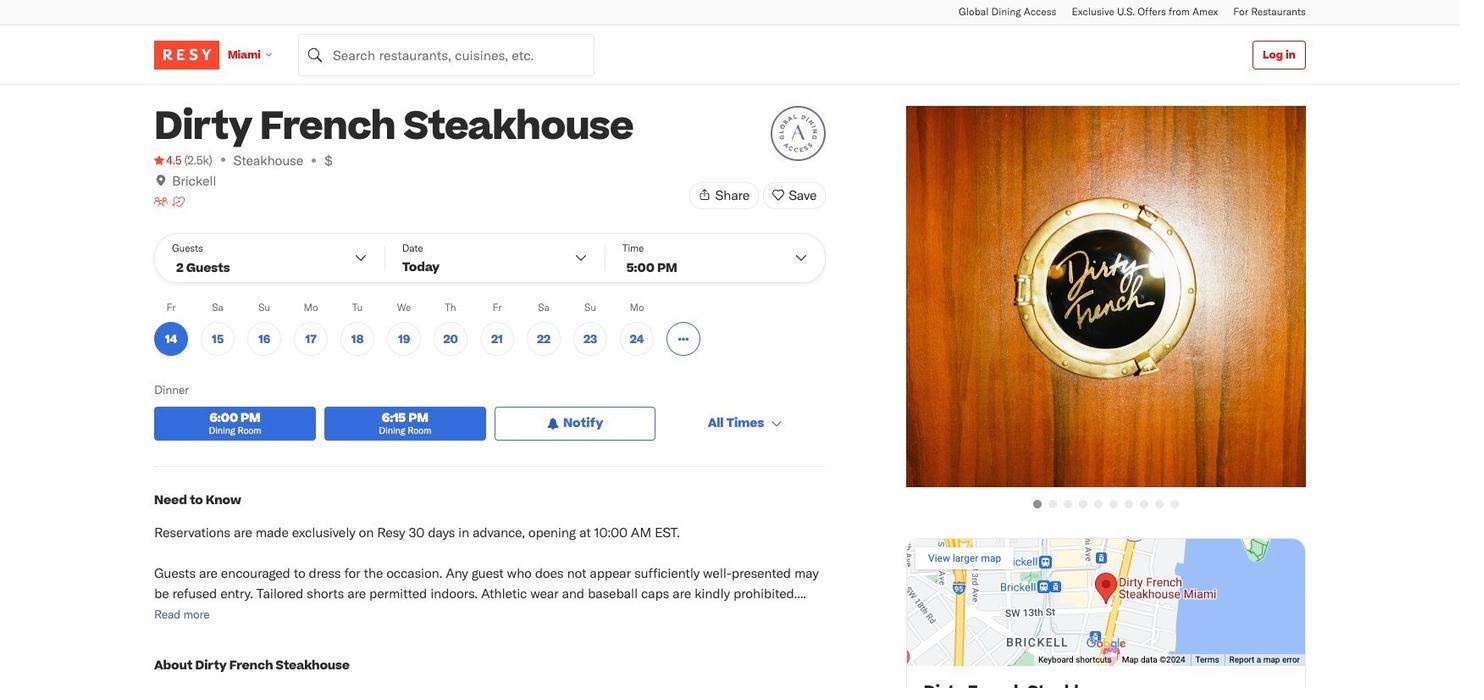 Task type: vqa. For each thing, say whether or not it's contained in the screenshot.
field
yes



Task type: locate. For each thing, give the bounding box(es) containing it.
Search restaurants, cuisines, etc. text field
[[298, 33, 595, 76]]

4.5 out of 5 stars image
[[154, 152, 182, 169]]

None field
[[298, 33, 595, 76]]



